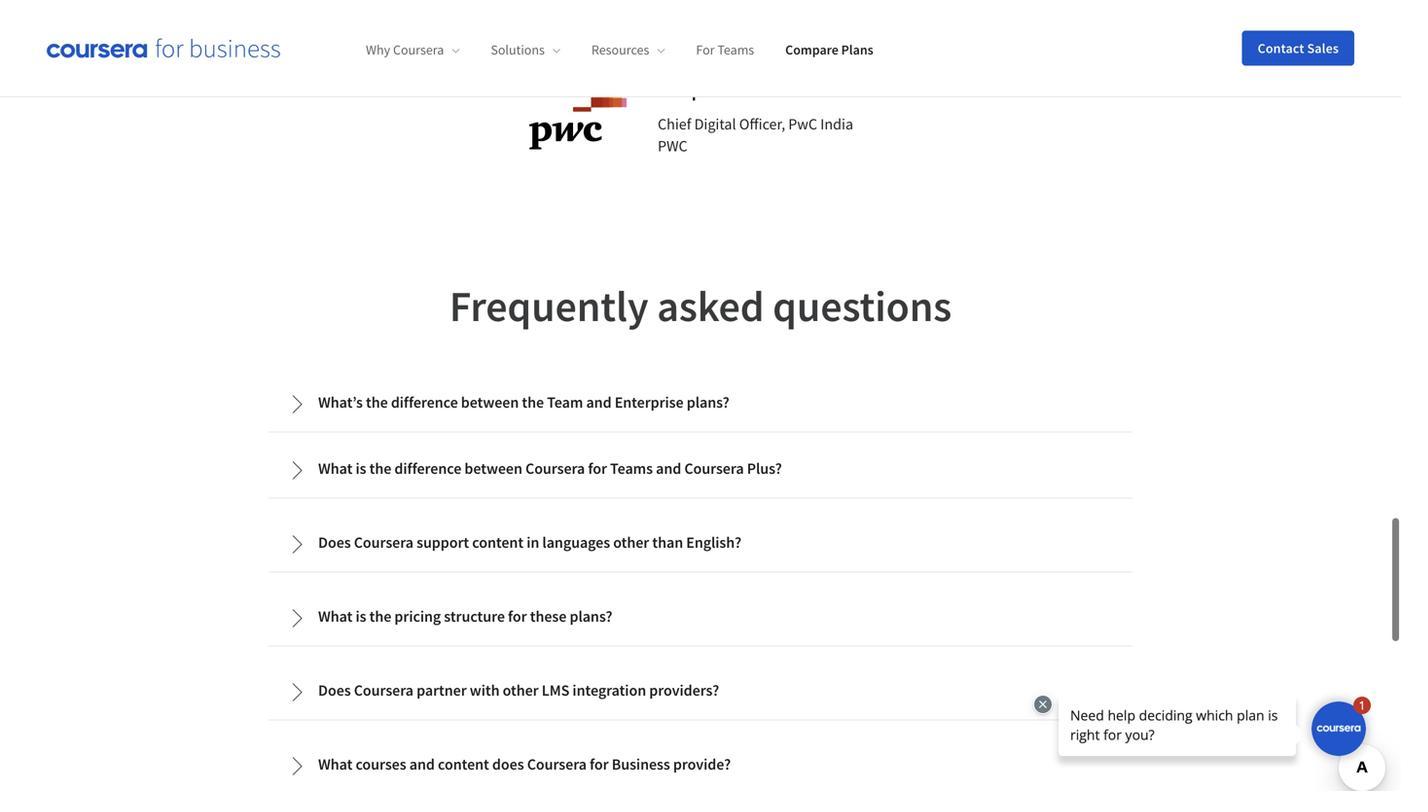 Task type: describe. For each thing, give the bounding box(es) containing it.
is for pricing
[[356, 607, 366, 626]]

resources link
[[592, 41, 665, 59]]

why coursera
[[366, 41, 444, 59]]

why coursera link
[[366, 41, 460, 59]]

team
[[547, 393, 583, 412]]

what courses and content does coursera for business provide? button
[[272, 739, 1130, 791]]

solutions link
[[491, 41, 561, 59]]

what is the difference between coursera for teams and coursera plus?
[[318, 459, 782, 478]]

for inside "dropdown button"
[[508, 607, 527, 626]]

s.
[[737, 78, 751, 102]]

plus?
[[747, 459, 782, 478]]

1 vertical spatial difference
[[395, 459, 462, 478]]

what's the difference between the team and enterprise plans? button
[[272, 377, 1130, 430]]

contact sales button
[[1243, 31, 1355, 66]]

frequently
[[450, 279, 649, 333]]

does
[[492, 755, 524, 774]]

does coursera partner with other lms integration providers?
[[318, 681, 719, 700]]

integration
[[573, 681, 646, 700]]

and inside what's the difference between the team and enterprise plans? dropdown button
[[586, 393, 612, 412]]

than
[[652, 533, 683, 552]]

pwc
[[789, 114, 818, 134]]

support
[[417, 533, 469, 552]]

business
[[612, 755, 670, 774]]

content for does
[[438, 755, 489, 774]]

does coursera support content in languages other than english?
[[318, 533, 742, 552]]

lms
[[542, 681, 570, 700]]

providers?
[[649, 681, 719, 700]]

what's the difference between the team and enterprise plans?
[[318, 393, 730, 412]]

what's
[[318, 393, 363, 412]]

what is the pricing structure for these plans?
[[318, 607, 613, 626]]

1 horizontal spatial teams
[[718, 41, 754, 59]]

frequently asked questions
[[450, 279, 952, 333]]

pwc logo image
[[529, 75, 627, 149]]

coursera left support
[[354, 533, 414, 552]]

manpreet s.
[[658, 78, 751, 102]]

digital
[[695, 114, 736, 134]]

officer,
[[739, 114, 786, 134]]

questions
[[773, 279, 952, 333]]

does for does coursera partner with other lms integration providers?
[[318, 681, 351, 700]]

what is the pricing structure for these plans? button
[[272, 591, 1130, 644]]

is for difference
[[356, 459, 366, 478]]

sales
[[1308, 39, 1339, 57]]

manpreet
[[658, 78, 733, 102]]

what for what is the difference between coursera for teams and coursera plus?
[[318, 459, 353, 478]]

the inside "dropdown button"
[[369, 607, 392, 626]]

contact
[[1258, 39, 1305, 57]]

teams inside dropdown button
[[610, 459, 653, 478]]

languages
[[543, 533, 610, 552]]

does coursera support content in languages other than english? button
[[272, 517, 1130, 570]]

between inside what's the difference between the team and enterprise plans? dropdown button
[[461, 393, 519, 412]]



Task type: locate. For each thing, give the bounding box(es) containing it.
coursera left partner
[[354, 681, 414, 700]]

is down "what's"
[[356, 459, 366, 478]]

for for does
[[590, 755, 609, 774]]

1 vertical spatial plans?
[[570, 607, 613, 626]]

0 vertical spatial is
[[356, 459, 366, 478]]

english?
[[686, 533, 742, 552]]

content left does at the left bottom of page
[[438, 755, 489, 774]]

pricing
[[395, 607, 441, 626]]

1 does from the top
[[318, 533, 351, 552]]

1 vertical spatial what
[[318, 607, 353, 626]]

for teams link
[[696, 41, 754, 59]]

chief digital officer, pwc india pwc
[[658, 114, 854, 156]]

does coursera partner with other lms integration providers? button
[[272, 665, 1130, 718]]

what down "what's"
[[318, 459, 353, 478]]

2 vertical spatial and
[[410, 755, 435, 774]]

1 horizontal spatial plans?
[[687, 393, 730, 412]]

1 vertical spatial is
[[356, 607, 366, 626]]

1 vertical spatial other
[[503, 681, 539, 700]]

1 horizontal spatial and
[[586, 393, 612, 412]]

these
[[530, 607, 567, 626]]

what left the pricing
[[318, 607, 353, 626]]

1 vertical spatial teams
[[610, 459, 653, 478]]

for teams
[[696, 41, 754, 59]]

compare plans
[[786, 41, 874, 59]]

for left business
[[590, 755, 609, 774]]

asked
[[657, 279, 765, 333]]

plans? inside "dropdown button"
[[570, 607, 613, 626]]

between inside what is the difference between coursera for teams and coursera plus? dropdown button
[[465, 459, 523, 478]]

plans? right these
[[570, 607, 613, 626]]

between left team
[[461, 393, 519, 412]]

1 vertical spatial and
[[656, 459, 682, 478]]

0 vertical spatial plans?
[[687, 393, 730, 412]]

0 vertical spatial between
[[461, 393, 519, 412]]

chief
[[658, 114, 691, 134]]

1 vertical spatial does
[[318, 681, 351, 700]]

india
[[821, 114, 854, 134]]

with
[[470, 681, 500, 700]]

0 vertical spatial other
[[613, 533, 649, 552]]

contact sales
[[1258, 39, 1339, 57]]

2 vertical spatial for
[[590, 755, 609, 774]]

1 vertical spatial between
[[465, 459, 523, 478]]

between down what's the difference between the team and enterprise plans?
[[465, 459, 523, 478]]

difference up support
[[395, 459, 462, 478]]

compare
[[786, 41, 839, 59]]

coursera
[[393, 41, 444, 59], [526, 459, 585, 478], [685, 459, 744, 478], [354, 533, 414, 552], [354, 681, 414, 700], [527, 755, 587, 774]]

2 does from the top
[[318, 681, 351, 700]]

teams
[[718, 41, 754, 59], [610, 459, 653, 478]]

is left the pricing
[[356, 607, 366, 626]]

other left lms
[[503, 681, 539, 700]]

0 vertical spatial what
[[318, 459, 353, 478]]

for left these
[[508, 607, 527, 626]]

does for does coursera support content in languages other than english?
[[318, 533, 351, 552]]

0 horizontal spatial plans?
[[570, 607, 613, 626]]

0 vertical spatial difference
[[391, 393, 458, 412]]

plans
[[842, 41, 874, 59]]

content for in
[[472, 533, 524, 552]]

courses
[[356, 755, 406, 774]]

what is the difference between coursera for teams and coursera plus? button
[[272, 443, 1130, 496]]

0 horizontal spatial other
[[503, 681, 539, 700]]

content
[[472, 533, 524, 552], [438, 755, 489, 774]]

0 vertical spatial does
[[318, 533, 351, 552]]

difference right "what's"
[[391, 393, 458, 412]]

what
[[318, 459, 353, 478], [318, 607, 353, 626], [318, 755, 353, 774]]

coursera left plus?
[[685, 459, 744, 478]]

the
[[366, 393, 388, 412], [522, 393, 544, 412], [369, 459, 392, 478], [369, 607, 392, 626]]

plans? inside dropdown button
[[687, 393, 730, 412]]

other
[[613, 533, 649, 552], [503, 681, 539, 700]]

does
[[318, 533, 351, 552], [318, 681, 351, 700]]

partner
[[417, 681, 467, 700]]

3 what from the top
[[318, 755, 353, 774]]

plans?
[[687, 393, 730, 412], [570, 607, 613, 626]]

1 horizontal spatial other
[[613, 533, 649, 552]]

what courses and content does coursera for business provide?
[[318, 755, 731, 774]]

other left "than" at the left bottom of the page
[[613, 533, 649, 552]]

0 horizontal spatial teams
[[610, 459, 653, 478]]

1 is from the top
[[356, 459, 366, 478]]

and inside what is the difference between coursera for teams and coursera plus? dropdown button
[[656, 459, 682, 478]]

enterprise
[[615, 393, 684, 412]]

and right courses
[[410, 755, 435, 774]]

pwc
[[658, 136, 688, 156]]

0 horizontal spatial and
[[410, 755, 435, 774]]

solutions
[[491, 41, 545, 59]]

0 vertical spatial teams
[[718, 41, 754, 59]]

teams right for
[[718, 41, 754, 59]]

teams down the enterprise
[[610, 459, 653, 478]]

coursera right why
[[393, 41, 444, 59]]

coursera right does at the left bottom of page
[[527, 755, 587, 774]]

coursera down team
[[526, 459, 585, 478]]

and down the enterprise
[[656, 459, 682, 478]]

what inside "dropdown button"
[[318, 607, 353, 626]]

2 is from the top
[[356, 607, 366, 626]]

plans? right the enterprise
[[687, 393, 730, 412]]

and inside 'what courses and content does coursera for business provide?' dropdown button
[[410, 755, 435, 774]]

compare plans link
[[786, 41, 874, 59]]

and
[[586, 393, 612, 412], [656, 459, 682, 478], [410, 755, 435, 774]]

between
[[461, 393, 519, 412], [465, 459, 523, 478]]

provide?
[[673, 755, 731, 774]]

what for what is the pricing structure for these plans?
[[318, 607, 353, 626]]

0 vertical spatial content
[[472, 533, 524, 552]]

in
[[527, 533, 539, 552]]

content left in
[[472, 533, 524, 552]]

0 vertical spatial and
[[586, 393, 612, 412]]

1 vertical spatial for
[[508, 607, 527, 626]]

for up "languages"
[[588, 459, 607, 478]]

for
[[588, 459, 607, 478], [508, 607, 527, 626], [590, 755, 609, 774]]

and right team
[[586, 393, 612, 412]]

2 vertical spatial what
[[318, 755, 353, 774]]

is inside dropdown button
[[356, 459, 366, 478]]

what for what courses and content does coursera for business provide?
[[318, 755, 353, 774]]

resources
[[592, 41, 650, 59]]

0 vertical spatial for
[[588, 459, 607, 478]]

for for between
[[588, 459, 607, 478]]

is inside "dropdown button"
[[356, 607, 366, 626]]

is
[[356, 459, 366, 478], [356, 607, 366, 626]]

what left courses
[[318, 755, 353, 774]]

structure
[[444, 607, 505, 626]]

difference
[[391, 393, 458, 412], [395, 459, 462, 478]]

2 horizontal spatial and
[[656, 459, 682, 478]]

1 vertical spatial content
[[438, 755, 489, 774]]

2 what from the top
[[318, 607, 353, 626]]

why
[[366, 41, 390, 59]]

coursera for business image
[[47, 38, 280, 58]]

1 what from the top
[[318, 459, 353, 478]]

for
[[696, 41, 715, 59]]



Task type: vqa. For each thing, say whether or not it's contained in the screenshot.
2018
no



